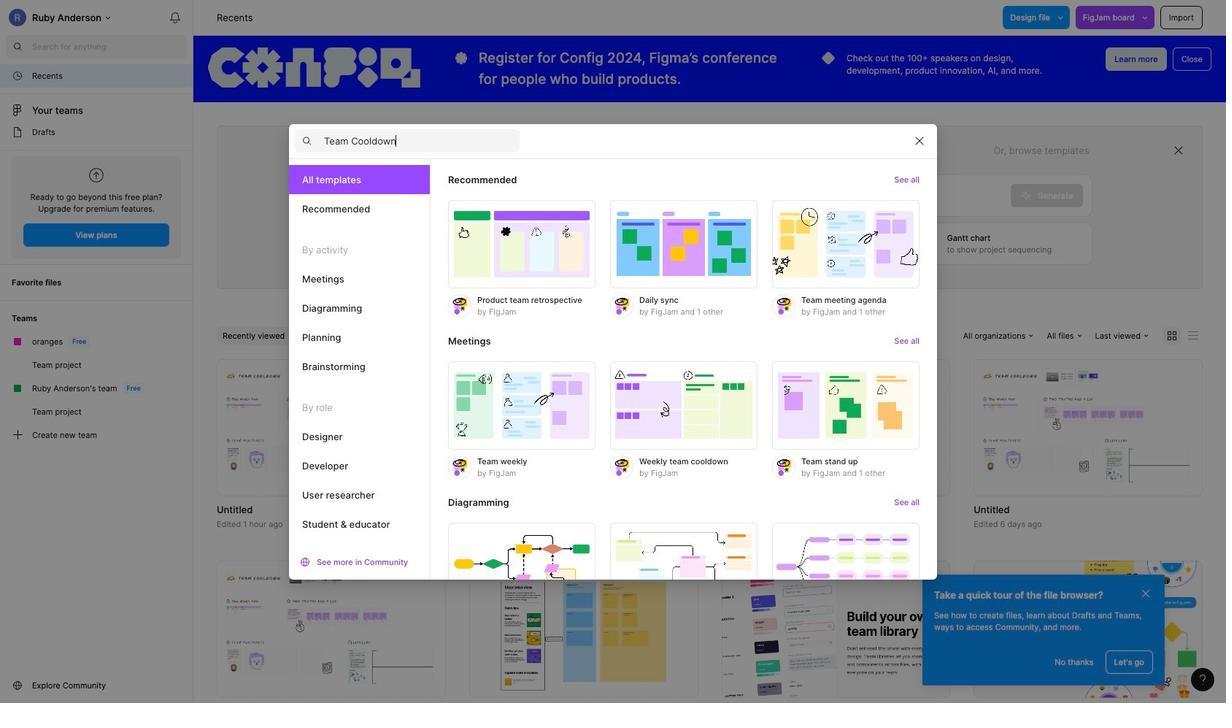 Task type: describe. For each thing, give the bounding box(es) containing it.
diagram basics image
[[448, 523, 596, 611]]

search 32 image
[[6, 35, 29, 58]]

team weekly image
[[448, 361, 596, 450]]

Search templates text field
[[324, 132, 520, 150]]



Task type: vqa. For each thing, say whether or not it's contained in the screenshot.
the team charter "image"
no



Task type: locate. For each thing, give the bounding box(es) containing it.
team stand up image
[[773, 361, 920, 450]]

page 16 image
[[12, 126, 23, 138]]

uml diagram image
[[610, 523, 758, 611]]

team meeting agenda image
[[773, 200, 920, 288]]

Search for anything text field
[[32, 41, 187, 53]]

daily sync image
[[610, 200, 758, 288]]

recent 16 image
[[12, 70, 23, 82]]

mindmap image
[[773, 523, 920, 611]]

weekly team cooldown image
[[610, 361, 758, 450]]

community 16 image
[[12, 680, 23, 691]]

bell 32 image
[[164, 6, 187, 29]]

product team retrospective image
[[448, 200, 596, 288]]

Ex: A weekly team meeting, starting with an ice breaker field
[[328, 175, 1011, 216]]

file thumbnail image
[[224, 368, 439, 487], [729, 368, 944, 487], [982, 368, 1196, 487], [477, 398, 691, 457], [722, 561, 951, 698], [974, 561, 1203, 698], [501, 568, 667, 691], [224, 570, 439, 689]]

dialog
[[289, 123, 938, 640]]



